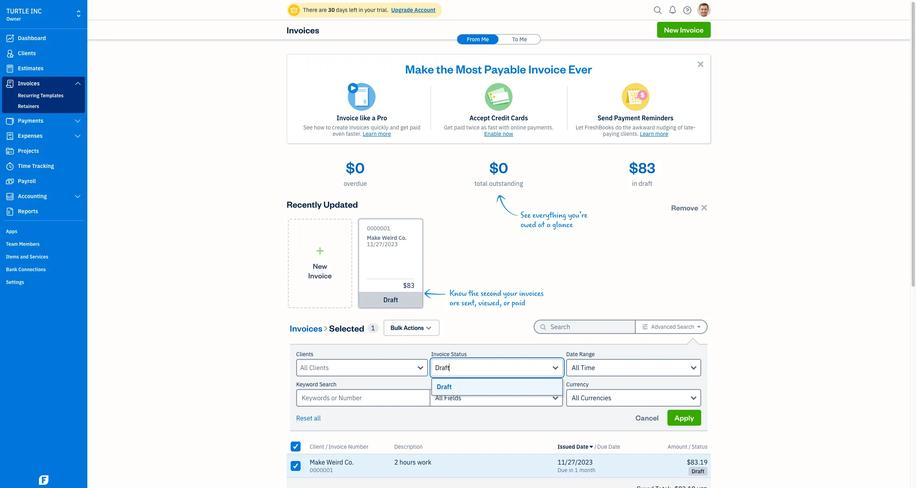 Task type: locate. For each thing, give the bounding box(es) containing it.
2 horizontal spatial the
[[623, 124, 632, 131]]

0 horizontal spatial see
[[303, 124, 313, 131]]

new invoice down plus "icon"
[[308, 261, 332, 280]]

check image
[[292, 443, 299, 451], [292, 462, 299, 470]]

cancel button
[[629, 410, 666, 426]]

0 horizontal spatial me
[[482, 36, 489, 43]]

recently
[[287, 199, 322, 210]]

status up $83.19
[[692, 443, 708, 450]]

1 horizontal spatial see
[[521, 211, 531, 220]]

date for due
[[609, 443, 621, 450]]

1 more from the left
[[378, 130, 391, 137]]

0 vertical spatial make
[[405, 61, 434, 76]]

clients
[[18, 50, 36, 57], [296, 351, 314, 358]]

all
[[572, 364, 580, 372], [435, 394, 443, 402], [572, 394, 580, 402]]

search
[[678, 323, 695, 331], [319, 381, 337, 388]]

recurring templates
[[18, 93, 64, 99]]

1 horizontal spatial draft
[[639, 180, 653, 188]]

remove button
[[670, 201, 711, 214]]

client / invoice number
[[310, 443, 369, 450]]

invoice image
[[5, 80, 15, 88]]

see everything you're owed at a glance
[[521, 211, 588, 230]]

1 horizontal spatial status
[[692, 443, 708, 450]]

2 horizontal spatial in
[[632, 180, 638, 188]]

0 vertical spatial check image
[[292, 443, 299, 451]]

1 vertical spatial invoices
[[519, 289, 544, 298]]

0 vertical spatial 11/27/2023
[[367, 241, 398, 248]]

more for invoice like a pro
[[378, 130, 391, 137]]

1 horizontal spatial due
[[598, 443, 608, 450]]

0 horizontal spatial due
[[558, 467, 568, 474]]

are
[[319, 6, 327, 14], [450, 299, 460, 308]]

bulk actions
[[391, 324, 424, 332]]

a left pro
[[372, 114, 376, 122]]

1 horizontal spatial your
[[503, 289, 518, 298]]

issued date
[[558, 443, 589, 450]]

total
[[475, 180, 488, 188]]

1 horizontal spatial 11/27/2023
[[558, 458, 593, 466]]

settings link
[[2, 276, 85, 288]]

all for all time
[[572, 364, 580, 372]]

draft list box
[[432, 379, 563, 395]]

bulk
[[391, 324, 403, 332]]

2 vertical spatial the
[[469, 289, 479, 298]]

caretdown image
[[590, 444, 593, 450]]

0 horizontal spatial new
[[313, 261, 327, 270]]

see inside see everything you're owed at a glance
[[521, 211, 531, 220]]

more down reminders
[[656, 130, 669, 137]]

expenses link
[[2, 129, 85, 143]]

make inside 0000001 make weird co. 11/27/2023
[[367, 234, 381, 242]]

the
[[437, 61, 454, 76], [623, 124, 632, 131], [469, 289, 479, 298]]

0 horizontal spatial /
[[326, 443, 328, 450]]

1 vertical spatial a
[[547, 221, 551, 230]]

are inside know the second your invoices are sent, viewed, or paid
[[450, 299, 460, 308]]

1 horizontal spatial in
[[569, 467, 574, 474]]

check image left client
[[292, 443, 299, 451]]

all down draft
[[435, 394, 443, 402]]

0 vertical spatial the
[[437, 61, 454, 76]]

your left trial.
[[365, 6, 376, 14]]

or
[[504, 299, 510, 308]]

payment image
[[5, 117, 15, 125]]

see for see everything you're owed at a glance
[[521, 211, 531, 220]]

see for see how to create invoices quickly and get paid even faster.
[[303, 124, 313, 131]]

invoice status
[[431, 351, 467, 358]]

$0 up the overdue
[[346, 158, 365, 177]]

new down plus "icon"
[[313, 261, 327, 270]]

plus image
[[316, 247, 325, 255]]

2 hours work
[[395, 458, 432, 466]]

1 horizontal spatial make
[[367, 234, 381, 242]]

recently updated
[[287, 199, 358, 210]]

and right items
[[20, 254, 28, 260]]

1 horizontal spatial new
[[665, 25, 679, 34]]

0 horizontal spatial make
[[310, 458, 325, 466]]

the right do
[[623, 124, 632, 131]]

search right 'keyword'
[[319, 381, 337, 388]]

2 horizontal spatial /
[[689, 443, 691, 450]]

0 horizontal spatial learn more
[[363, 130, 391, 137]]

1 horizontal spatial new invoice link
[[657, 22, 711, 38]]

all inside "dropdown button"
[[572, 394, 580, 402]]

in inside $83 in draft
[[632, 180, 638, 188]]

make
[[405, 61, 434, 76], [367, 234, 381, 242], [310, 458, 325, 466]]

1 vertical spatial new invoice
[[308, 261, 332, 280]]

0 horizontal spatial status
[[451, 351, 467, 358]]

even
[[333, 130, 345, 137]]

the left "most"
[[437, 61, 454, 76]]

0 horizontal spatial $83
[[403, 282, 415, 290]]

advanced
[[652, 323, 676, 331]]

status up draft
[[451, 351, 467, 358]]

enable
[[485, 130, 502, 137]]

1 horizontal spatial the
[[469, 289, 479, 298]]

3 / from the left
[[689, 443, 691, 450]]

1 horizontal spatial clients
[[296, 351, 314, 358]]

learn for reminders
[[640, 130, 654, 137]]

2 learn more from the left
[[640, 130, 669, 137]]

due inside 11/27/2023 due in 1 month
[[558, 467, 568, 474]]

are left 30
[[319, 6, 327, 14]]

1 vertical spatial search
[[319, 381, 337, 388]]

new
[[665, 25, 679, 34], [313, 261, 327, 270]]

0 vertical spatial weird
[[382, 234, 397, 242]]

send payment reminders image
[[622, 83, 650, 111]]

0 horizontal spatial the
[[437, 61, 454, 76]]

chevron large down image for accounting
[[74, 193, 81, 200]]

paid inside see how to create invoices quickly and get paid even faster.
[[410, 124, 421, 131]]

your
[[365, 6, 376, 14], [503, 289, 518, 298]]

all time
[[572, 364, 595, 372]]

invoice down plus "icon"
[[308, 271, 332, 280]]

1 horizontal spatial co.
[[399, 234, 407, 242]]

1 horizontal spatial $83
[[629, 158, 656, 177]]

0 vertical spatial $83
[[629, 158, 656, 177]]

me for from me
[[482, 36, 489, 43]]

learn more down pro
[[363, 130, 391, 137]]

invoices
[[349, 124, 370, 131], [519, 289, 544, 298]]

all inside keyword search field
[[435, 394, 443, 402]]

1 vertical spatial co.
[[345, 458, 354, 466]]

status
[[451, 351, 467, 358], [692, 443, 708, 450]]

search left caretdown image
[[678, 323, 695, 331]]

payments.
[[528, 124, 554, 131]]

learn more for a
[[363, 130, 391, 137]]

1 vertical spatial new invoice link
[[288, 219, 352, 308]]

1 vertical spatial weird
[[327, 458, 343, 466]]

estimates
[[18, 65, 44, 72]]

apps link
[[2, 225, 85, 237]]

0 vertical spatial and
[[390, 124, 399, 131]]

1 inside 11/27/2023 due in 1 month
[[575, 467, 578, 474]]

number
[[348, 443, 369, 450]]

co. inside make weird co. 0000001
[[345, 458, 354, 466]]

like
[[360, 114, 371, 122]]

all down date range
[[572, 364, 580, 372]]

/ right caretdown icon
[[595, 443, 597, 450]]

chevron large down image
[[74, 80, 81, 87], [74, 133, 81, 139], [74, 193, 81, 200]]

/ right client
[[326, 443, 328, 450]]

your up or
[[503, 289, 518, 298]]

0 horizontal spatial time
[[18, 162, 31, 170]]

time right timer icon
[[18, 162, 31, 170]]

invoice up the create
[[337, 114, 359, 122]]

freshbooks
[[585, 124, 614, 131]]

search inside dropdown button
[[678, 323, 695, 331]]

1 vertical spatial status
[[692, 443, 708, 450]]

to me
[[512, 36, 527, 43]]

weird inside make weird co. 0000001
[[327, 458, 343, 466]]

of
[[678, 124, 683, 131]]

payroll
[[18, 178, 36, 185]]

bank connections
[[6, 267, 46, 273]]

new invoice down go to help icon on the right of page
[[665, 25, 704, 34]]

in inside 11/27/2023 due in 1 month
[[569, 467, 574, 474]]

All Statuses search field
[[435, 363, 553, 373]]

1 vertical spatial in
[[632, 180, 638, 188]]

$0 inside '$0 total outstanding'
[[490, 158, 508, 177]]

dashboard image
[[5, 35, 15, 43]]

1 vertical spatial and
[[20, 254, 28, 260]]

most
[[456, 61, 482, 76]]

0 vertical spatial draft
[[639, 180, 653, 188]]

invoices inside see how to create invoices quickly and get paid even faster.
[[349, 124, 370, 131]]

see left how
[[303, 124, 313, 131]]

2 horizontal spatial paid
[[512, 299, 526, 308]]

0 vertical spatial invoices
[[349, 124, 370, 131]]

all down currency
[[572, 394, 580, 402]]

0 vertical spatial search
[[678, 323, 695, 331]]

All Clients search field
[[300, 363, 418, 373]]

0 horizontal spatial new invoice link
[[288, 219, 352, 308]]

chevron large down image for expenses
[[74, 133, 81, 139]]

invoices inside "link"
[[18, 80, 40, 87]]

and left get
[[390, 124, 399, 131]]

projects link
[[2, 144, 85, 159]]

more for send payment reminders
[[656, 130, 669, 137]]

due right caretdown icon
[[598, 443, 608, 450]]

0 horizontal spatial more
[[378, 130, 391, 137]]

$0 up outstanding
[[490, 158, 508, 177]]

1 learn from the left
[[363, 130, 377, 137]]

a
[[372, 114, 376, 122], [547, 221, 551, 230]]

1 horizontal spatial 1
[[575, 467, 578, 474]]

due
[[598, 443, 608, 450], [558, 467, 568, 474]]

and inside see how to create invoices quickly and get paid even faster.
[[390, 124, 399, 131]]

chevron large down image up recurring templates link
[[74, 80, 81, 87]]

0 horizontal spatial 11/27/2023
[[367, 241, 398, 248]]

0 vertical spatial in
[[359, 6, 363, 14]]

0 horizontal spatial 0000001
[[310, 467, 333, 474]]

1 vertical spatial invoices
[[18, 80, 40, 87]]

draft inside $83.19 draft
[[692, 468, 705, 475]]

chevron large down image down chevron large down image
[[74, 133, 81, 139]]

a inside see everything you're owed at a glance
[[547, 221, 551, 230]]

upgrade
[[391, 6, 413, 14]]

new inside new invoice
[[313, 261, 327, 270]]

0 horizontal spatial and
[[20, 254, 28, 260]]

1 learn more from the left
[[363, 130, 391, 137]]

send
[[598, 114, 613, 122]]

chevron large down image inside invoices "link"
[[74, 80, 81, 87]]

0 vertical spatial invoices
[[287, 24, 319, 35]]

1 vertical spatial 1
[[575, 467, 578, 474]]

/ for client
[[326, 443, 328, 450]]

accept credit cards get paid twice as fast with online payments. enable now
[[444, 114, 554, 137]]

are down know at the bottom of page
[[450, 299, 460, 308]]

1 vertical spatial 11/27/2023
[[558, 458, 593, 466]]

payable
[[485, 61, 526, 76]]

0 vertical spatial time
[[18, 162, 31, 170]]

invoices inside know the second your invoices are sent, viewed, or paid
[[519, 289, 544, 298]]

1 chevron large down image from the top
[[74, 80, 81, 87]]

0 horizontal spatial your
[[365, 6, 376, 14]]

from
[[467, 36, 480, 43]]

2 more from the left
[[656, 130, 669, 137]]

see how to create invoices quickly and get paid even faster.
[[303, 124, 421, 137]]

see inside see how to create invoices quickly and get paid even faster.
[[303, 124, 313, 131]]

new invoice
[[665, 25, 704, 34], [308, 261, 332, 280]]

1 vertical spatial time
[[581, 364, 595, 372]]

1 vertical spatial are
[[450, 299, 460, 308]]

1 horizontal spatial $0
[[490, 158, 508, 177]]

me right to
[[520, 36, 527, 43]]

now
[[503, 130, 514, 137]]

chevron large down image down payroll link
[[74, 193, 81, 200]]

1 horizontal spatial a
[[547, 221, 551, 230]]

me inside from me link
[[482, 36, 489, 43]]

caretdown image
[[698, 324, 701, 330]]

1 vertical spatial draft
[[384, 296, 398, 304]]

time tracking
[[18, 162, 54, 170]]

time inside main element
[[18, 162, 31, 170]]

time down range
[[581, 364, 595, 372]]

0 horizontal spatial 1
[[371, 324, 375, 332]]

date
[[567, 351, 578, 358], [577, 443, 589, 450], [609, 443, 621, 450]]

1 vertical spatial the
[[623, 124, 632, 131]]

1 horizontal spatial and
[[390, 124, 399, 131]]

learn more down reminders
[[640, 130, 669, 137]]

1 check image from the top
[[292, 443, 299, 451]]

go to help image
[[681, 4, 694, 16]]

2 horizontal spatial make
[[405, 61, 434, 76]]

1 vertical spatial your
[[503, 289, 518, 298]]

the up sent, on the right bottom of the page
[[469, 289, 479, 298]]

0 vertical spatial your
[[365, 6, 376, 14]]

paid inside accept credit cards get paid twice as fast with online payments. enable now
[[454, 124, 465, 131]]

me for to me
[[520, 36, 527, 43]]

2 learn from the left
[[640, 130, 654, 137]]

pro
[[377, 114, 387, 122]]

1 horizontal spatial more
[[656, 130, 669, 137]]

new down the notifications image
[[665, 25, 679, 34]]

clients down invoices button
[[296, 351, 314, 358]]

clients inside main element
[[18, 50, 36, 57]]

money image
[[5, 178, 15, 186]]

make inside make weird co. 0000001
[[310, 458, 325, 466]]

2 vertical spatial draft
[[692, 468, 705, 475]]

paying
[[603, 130, 620, 137]]

0 horizontal spatial $0
[[346, 158, 365, 177]]

date right caretdown icon
[[609, 443, 621, 450]]

1 horizontal spatial invoices
[[519, 289, 544, 298]]

0 horizontal spatial invoices
[[349, 124, 370, 131]]

1 horizontal spatial time
[[581, 364, 595, 372]]

11/27/2023 inside 0000001 make weird co. 11/27/2023
[[367, 241, 398, 248]]

the inside know the second your invoices are sent, viewed, or paid
[[469, 289, 479, 298]]

chevron large down image inside the 'expenses' link
[[74, 133, 81, 139]]

new invoice link for invoices
[[657, 22, 711, 38]]

1 horizontal spatial 0000001
[[367, 225, 390, 232]]

the inside let freshbooks do the awkward nudging of late- paying clients.
[[623, 124, 632, 131]]

0 vertical spatial new invoice
[[665, 25, 704, 34]]

recurring
[[18, 93, 39, 99]]

me inside to me link
[[520, 36, 527, 43]]

invoice right client link
[[329, 443, 347, 450]]

all inside dropdown button
[[572, 364, 580, 372]]

clients link
[[2, 46, 85, 61]]

/ left 'status' link
[[689, 443, 691, 450]]

you're
[[569, 211, 588, 220]]

draft
[[639, 180, 653, 188], [384, 296, 398, 304], [692, 468, 705, 475]]

bulk actions button
[[384, 320, 440, 336]]

invoice like a pro image
[[348, 83, 376, 111]]

keyword search
[[296, 381, 337, 388]]

0 horizontal spatial learn
[[363, 130, 377, 137]]

2 check image from the top
[[292, 462, 299, 470]]

the for know the second your invoices are sent, viewed, or paid
[[469, 289, 479, 298]]

2 chevron large down image from the top
[[74, 133, 81, 139]]

all currencies
[[572, 394, 612, 402]]

quickly
[[371, 124, 389, 131]]

there
[[303, 6, 318, 14]]

1 / from the left
[[326, 443, 328, 450]]

date left caretdown icon
[[577, 443, 589, 450]]

learn right clients. on the top right of the page
[[640, 130, 654, 137]]

1 me from the left
[[482, 36, 489, 43]]

date left range
[[567, 351, 578, 358]]

learn right faster.
[[363, 130, 377, 137]]

viewed,
[[479, 299, 502, 308]]

do
[[616, 124, 622, 131]]

turtle inc owner
[[6, 7, 42, 22]]

$0 inside $0 overdue
[[346, 158, 365, 177]]

0 horizontal spatial clients
[[18, 50, 36, 57]]

date range
[[567, 351, 595, 358]]

expense image
[[5, 132, 15, 140]]

1 left month
[[575, 467, 578, 474]]

1 $0 from the left
[[346, 158, 365, 177]]

a right "at"
[[547, 221, 551, 230]]

and inside main element
[[20, 254, 28, 260]]

1 vertical spatial due
[[558, 467, 568, 474]]

2 me from the left
[[520, 36, 527, 43]]

0 horizontal spatial in
[[359, 6, 363, 14]]

payment
[[614, 114, 641, 122]]

0 horizontal spatial new invoice
[[308, 261, 332, 280]]

and
[[390, 124, 399, 131], [20, 254, 28, 260]]

1 horizontal spatial me
[[520, 36, 527, 43]]

hours
[[400, 458, 416, 466]]

turtle
[[6, 7, 29, 15]]

left
[[349, 6, 358, 14]]

due down issued
[[558, 467, 568, 474]]

clients up estimates
[[18, 50, 36, 57]]

know
[[450, 289, 467, 298]]

awkward
[[633, 124, 655, 131]]

1 horizontal spatial weird
[[382, 234, 397, 242]]

0 horizontal spatial paid
[[410, 124, 421, 131]]

1 vertical spatial make
[[367, 234, 381, 242]]

3 chevron large down image from the top
[[74, 193, 81, 200]]

me right from
[[482, 36, 489, 43]]

keyword
[[296, 381, 318, 388]]

chevron large down image for invoices
[[74, 80, 81, 87]]

0000001 inside make weird co. 0000001
[[310, 467, 333, 474]]

see up owed
[[521, 211, 531, 220]]

2 $0 from the left
[[490, 158, 508, 177]]

1 left bulk
[[371, 324, 375, 332]]

members
[[19, 241, 40, 247]]

$0 for $0 total outstanding
[[490, 158, 508, 177]]

check image left make weird co. 0000001
[[292, 462, 299, 470]]

2 vertical spatial make
[[310, 458, 325, 466]]

0 horizontal spatial weird
[[327, 458, 343, 466]]

more down pro
[[378, 130, 391, 137]]

expenses
[[18, 132, 43, 139]]

0 horizontal spatial co.
[[345, 458, 354, 466]]

2 horizontal spatial draft
[[692, 468, 705, 475]]



Task type: describe. For each thing, give the bounding box(es) containing it.
twice
[[466, 124, 480, 131]]

check image for 2 hours work link
[[292, 462, 299, 470]]

learn more for reminders
[[640, 130, 669, 137]]

online
[[511, 124, 526, 131]]

at
[[538, 221, 545, 230]]

bank connections link
[[2, 263, 85, 275]]

0 vertical spatial new
[[665, 25, 679, 34]]

estimate image
[[5, 65, 15, 73]]

make for make weird co. 0000001
[[310, 458, 325, 466]]

invoices link
[[2, 77, 85, 91]]

new invoice link for know the second your invoices are sent, viewed, or paid
[[288, 219, 352, 308]]

month
[[580, 467, 596, 474]]

11/27/2023 inside 11/27/2023 due in 1 month
[[558, 458, 593, 466]]

time inside dropdown button
[[581, 364, 595, 372]]

all for all currencies
[[572, 394, 580, 402]]

all for all fields
[[435, 394, 443, 402]]

invoices for even
[[349, 124, 370, 131]]

accept credit cards image
[[485, 83, 513, 111]]

bank
[[6, 267, 17, 273]]

how
[[314, 124, 325, 131]]

close image
[[696, 60, 706, 69]]

chevrondown image
[[425, 324, 433, 332]]

client link
[[310, 443, 326, 450]]

payments link
[[2, 114, 85, 128]]

all currencies button
[[567, 389, 702, 407]]

report image
[[5, 208, 15, 216]]

paid inside know the second your invoices are sent, viewed, or paid
[[512, 299, 526, 308]]

0 horizontal spatial draft
[[384, 296, 398, 304]]

0000001 inside 0000001 make weird co. 11/27/2023
[[367, 225, 390, 232]]

issued
[[558, 443, 575, 450]]

reports
[[18, 208, 38, 215]]

/ for amount
[[689, 443, 691, 450]]

invoice down chevrondown icon
[[431, 351, 450, 358]]

invoice number link
[[329, 443, 369, 450]]

apps
[[6, 228, 17, 234]]

estimates link
[[2, 62, 85, 76]]

your inside know the second your invoices are sent, viewed, or paid
[[503, 289, 518, 298]]

late-
[[684, 124, 696, 131]]

2 / from the left
[[595, 443, 597, 450]]

recurring templates link
[[4, 91, 83, 101]]

30
[[328, 6, 335, 14]]

crown image
[[290, 6, 298, 14]]

0 vertical spatial due
[[598, 443, 608, 450]]

retainers link
[[4, 102, 83, 111]]

$0 total outstanding
[[475, 158, 523, 188]]

items and services link
[[2, 251, 85, 263]]

settings
[[6, 279, 24, 285]]

invoice like a pro
[[337, 114, 387, 122]]

selected
[[329, 322, 365, 334]]

$83.19
[[687, 458, 708, 466]]

nudging
[[657, 124, 677, 131]]

send payment reminders
[[598, 114, 674, 122]]

search for advanced search
[[678, 323, 695, 331]]

retainers
[[18, 103, 39, 109]]

issued date link
[[558, 443, 595, 450]]

inc
[[31, 7, 42, 15]]

main element
[[0, 0, 107, 488]]

currency
[[567, 381, 589, 388]]

currencies
[[581, 394, 612, 402]]

connections
[[18, 267, 46, 273]]

glance
[[553, 221, 573, 230]]

1 horizontal spatial new invoice
[[665, 25, 704, 34]]

to
[[326, 124, 331, 131]]

chart image
[[5, 193, 15, 201]]

team members
[[6, 241, 40, 247]]

project image
[[5, 147, 15, 155]]

description
[[395, 443, 423, 450]]

client
[[310, 443, 324, 450]]

updated
[[324, 199, 358, 210]]

ever
[[569, 61, 593, 76]]

owed
[[521, 221, 536, 230]]

$83 in draft
[[629, 158, 656, 188]]

2 vertical spatial invoices
[[290, 322, 323, 334]]

apply button
[[668, 410, 702, 426]]

0000001 make weird co. 11/27/2023
[[367, 225, 407, 248]]

fast
[[488, 124, 498, 131]]

let freshbooks do the awkward nudging of late- paying clients.
[[576, 124, 696, 137]]

amount link
[[668, 443, 689, 450]]

everything
[[533, 211, 567, 220]]

2 hours work link
[[385, 454, 555, 478]]

amount
[[668, 443, 688, 450]]

date for issued
[[577, 443, 589, 450]]

make weird co. 0000001
[[310, 458, 354, 474]]

owner
[[6, 16, 21, 22]]

check image for description link
[[292, 443, 299, 451]]

from me
[[467, 36, 489, 43]]

search for keyword search
[[319, 381, 337, 388]]

Keyword Search field
[[430, 389, 563, 407]]

invoice left ever
[[529, 61, 566, 76]]

learn for a
[[363, 130, 377, 137]]

invoices for paid
[[519, 289, 544, 298]]

invoice down go to help icon on the right of page
[[680, 25, 704, 34]]

get
[[444, 124, 453, 131]]

to me link
[[499, 35, 541, 44]]

all
[[314, 414, 321, 422]]

make for make the most payable invoice ever
[[405, 61, 434, 76]]

the for make the most payable invoice ever
[[437, 61, 454, 76]]

notifications image
[[667, 2, 679, 18]]

Search text field
[[551, 321, 622, 333]]

overdue
[[344, 180, 367, 188]]

draft inside $83 in draft
[[639, 180, 653, 188]]

with
[[499, 124, 510, 131]]

credit
[[492, 114, 510, 122]]

due date link
[[598, 443, 621, 450]]

co. inside 0000001 make weird co. 11/27/2023
[[399, 234, 407, 242]]

cards
[[511, 114, 528, 122]]

0 horizontal spatial are
[[319, 6, 327, 14]]

$83 for $83
[[403, 282, 415, 290]]

search image
[[652, 4, 665, 16]]

$0 for $0 overdue
[[346, 158, 365, 177]]

range
[[580, 351, 595, 358]]

settings image
[[642, 324, 649, 330]]

status link
[[692, 443, 708, 450]]

account
[[415, 6, 436, 14]]

reports link
[[2, 205, 85, 219]]

payroll link
[[2, 174, 85, 189]]

0 horizontal spatial a
[[372, 114, 376, 122]]

chevron large down image
[[74, 118, 81, 124]]

second
[[481, 289, 502, 298]]

timer image
[[5, 162, 15, 170]]

accounting
[[18, 193, 47, 200]]

$0 overdue
[[344, 158, 367, 188]]

time tracking link
[[2, 159, 85, 174]]

weird inside 0000001 make weird co. 11/27/2023
[[382, 234, 397, 242]]

Keyword Search text field
[[296, 389, 430, 407]]

reminders
[[642, 114, 674, 122]]

2
[[395, 458, 398, 466]]

client image
[[5, 50, 15, 58]]

faster.
[[346, 130, 362, 137]]

freshbooks image
[[37, 476, 50, 485]]

dashboard link
[[2, 31, 85, 46]]

$83 for $83 in draft
[[629, 158, 656, 177]]

0 vertical spatial 1
[[371, 324, 375, 332]]

remove
[[672, 203, 699, 212]]

dashboard
[[18, 35, 46, 42]]

times image
[[700, 203, 709, 212]]

1 vertical spatial clients
[[296, 351, 314, 358]]



Task type: vqa. For each thing, say whether or not it's contained in the screenshot.
paid
yes



